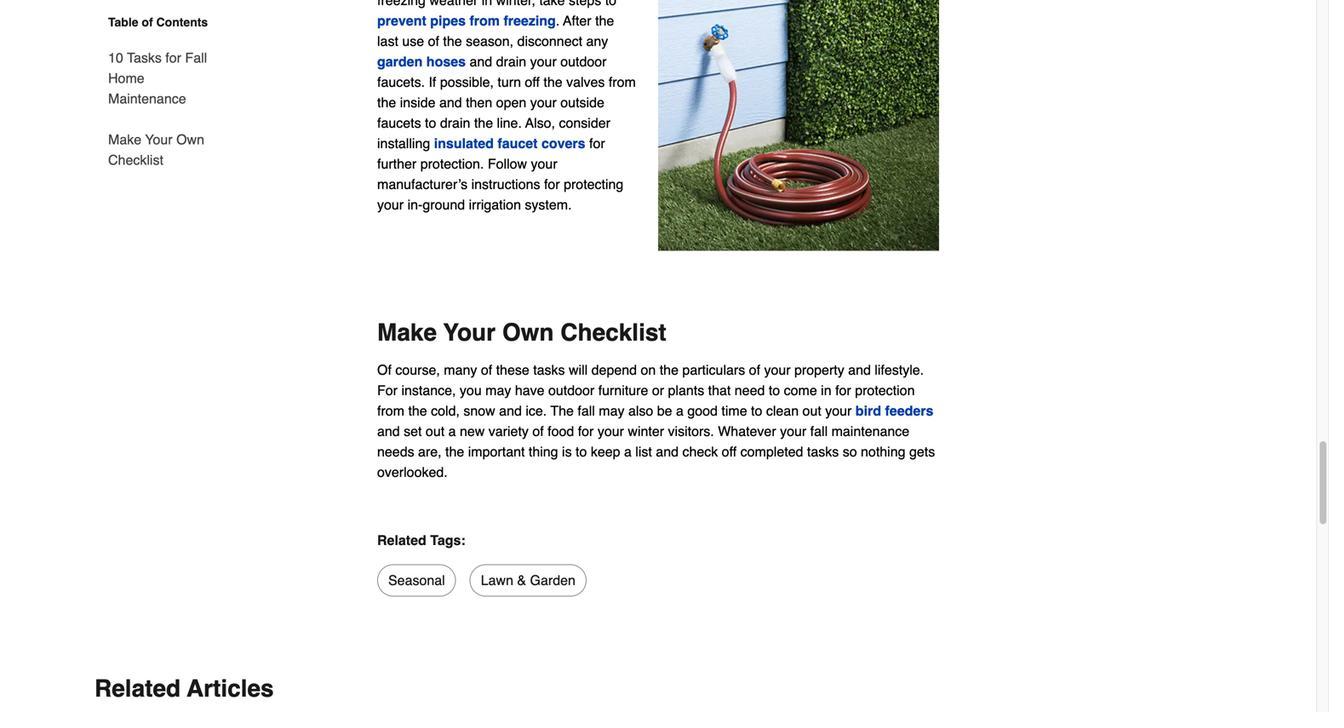 Task type: locate. For each thing, give the bounding box(es) containing it.
1 vertical spatial from
[[609, 74, 636, 90]]

1 horizontal spatial from
[[470, 13, 500, 29]]

0 vertical spatial off
[[525, 74, 540, 90]]

for
[[165, 50, 181, 66], [589, 136, 605, 151], [544, 176, 560, 192], [836, 383, 851, 398], [578, 423, 594, 439]]

system.
[[525, 197, 572, 213]]

0 horizontal spatial make your own checklist
[[108, 132, 204, 168]]

follow
[[488, 156, 527, 172]]

garden
[[377, 54, 423, 70]]

a right be
[[676, 403, 684, 419]]

outdoor down will
[[548, 383, 595, 398]]

1 vertical spatial out
[[426, 423, 445, 439]]

outdoor up valves
[[561, 54, 607, 70]]

course,
[[395, 362, 440, 378]]

checklist down the maintenance
[[108, 152, 163, 168]]

the up set
[[408, 403, 427, 419]]

make your own checklist
[[108, 132, 204, 168], [377, 319, 667, 346]]

or
[[652, 383, 664, 398]]

maintenance
[[108, 91, 186, 106]]

protection
[[855, 383, 915, 398]]

your down in
[[825, 403, 852, 419]]

table of contents element
[[95, 14, 222, 170]]

tasks inside 'bird feeders and set out a new variety of food for your winter visitors. whatever your fall maintenance needs are, the important thing is to keep a list and check off completed tasks so nothing gets overlooked.'
[[807, 444, 839, 460]]

installing
[[377, 136, 430, 151]]

the left valves
[[544, 74, 563, 90]]

1 vertical spatial a
[[449, 423, 456, 439]]

.
[[556, 13, 560, 29]]

from right valves
[[609, 74, 636, 90]]

of right use
[[428, 33, 439, 49]]

the right 'are,'
[[445, 444, 464, 460]]

1 vertical spatial make your own checklist
[[377, 319, 667, 346]]

out up 'are,'
[[426, 423, 445, 439]]

1 horizontal spatial your
[[443, 319, 496, 346]]

is
[[562, 444, 572, 460]]

0 vertical spatial checklist
[[108, 152, 163, 168]]

of up need
[[749, 362, 761, 378]]

freezing
[[504, 13, 556, 29]]

of down the ice.
[[533, 423, 544, 439]]

0 vertical spatial may
[[486, 383, 511, 398]]

from
[[470, 13, 500, 29], [609, 74, 636, 90], [377, 403, 405, 419]]

0 horizontal spatial fall
[[578, 403, 595, 419]]

0 horizontal spatial a
[[449, 423, 456, 439]]

0 vertical spatial out
[[803, 403, 822, 419]]

10 tasks for fall home maintenance link
[[108, 37, 222, 119]]

0 vertical spatial tasks
[[533, 362, 565, 378]]

outdoor inside and drain your outdoor faucets. if possible, turn off the valves from the inside and then open your outside faucets to drain the line. also, consider installing
[[561, 54, 607, 70]]

0 horizontal spatial drain
[[440, 115, 470, 131]]

make up course,
[[377, 319, 437, 346]]

1 horizontal spatial off
[[722, 444, 737, 460]]

fall inside 'bird feeders and set out a new variety of food for your winter visitors. whatever your fall maintenance needs are, the important thing is to keep a list and check off completed tasks so nothing gets overlooked.'
[[811, 423, 828, 439]]

after
[[563, 13, 592, 29]]

from up season,
[[470, 13, 500, 29]]

completed
[[741, 444, 804, 460]]

outside
[[561, 95, 605, 110]]

then
[[466, 95, 492, 110]]

the up faucets
[[377, 95, 396, 110]]

to down inside
[[425, 115, 436, 131]]

1 vertical spatial outdoor
[[548, 383, 595, 398]]

a coiled hose connected to an outdoor spigot. image
[[658, 0, 939, 251]]

to
[[425, 115, 436, 131], [769, 383, 780, 398], [751, 403, 763, 419], [576, 444, 587, 460]]

any
[[586, 33, 608, 49]]

fall down in
[[811, 423, 828, 439]]

instructions
[[471, 176, 540, 192]]

own
[[176, 132, 204, 147], [502, 319, 554, 346]]

lawn & garden
[[481, 572, 576, 588]]

your up come
[[764, 362, 791, 378]]

and up protection
[[848, 362, 871, 378]]

have
[[515, 383, 545, 398]]

related
[[377, 532, 427, 548], [95, 675, 181, 702]]

for right in
[[836, 383, 851, 398]]

depend
[[592, 362, 637, 378]]

off down whatever
[[722, 444, 737, 460]]

make your own checklist up these
[[377, 319, 667, 346]]

for left fall
[[165, 50, 181, 66]]

these
[[496, 362, 530, 378]]

on
[[641, 362, 656, 378]]

1 vertical spatial may
[[599, 403, 625, 419]]

1 vertical spatial fall
[[811, 423, 828, 439]]

tags:
[[430, 532, 466, 548]]

a left new
[[449, 423, 456, 439]]

table
[[108, 15, 138, 29]]

your
[[530, 54, 557, 70], [530, 95, 557, 110], [531, 156, 558, 172], [377, 197, 404, 213], [764, 362, 791, 378], [825, 403, 852, 419], [598, 423, 624, 439], [780, 423, 807, 439]]

particulars
[[683, 362, 745, 378]]

drain
[[496, 54, 527, 70], [440, 115, 470, 131]]

possible,
[[440, 74, 494, 90]]

bird
[[856, 403, 882, 419]]

the
[[595, 13, 614, 29], [443, 33, 462, 49], [544, 74, 563, 90], [377, 95, 396, 110], [474, 115, 493, 131], [660, 362, 679, 378], [408, 403, 427, 419], [445, 444, 464, 460]]

for up system.
[[544, 176, 560, 192]]

may
[[486, 383, 511, 398], [599, 403, 625, 419]]

related articles
[[95, 675, 274, 702]]

your down the maintenance
[[145, 132, 173, 147]]

1 horizontal spatial checklist
[[561, 319, 667, 346]]

disconnect
[[517, 33, 583, 49]]

also
[[629, 403, 654, 419]]

0 vertical spatial related
[[377, 532, 427, 548]]

10
[[108, 50, 123, 66]]

your up many at the bottom
[[443, 319, 496, 346]]

1 horizontal spatial tasks
[[807, 444, 839, 460]]

from down for
[[377, 403, 405, 419]]

furniture
[[598, 383, 648, 398]]

off inside 'bird feeders and set out a new variety of food for your winter visitors. whatever your fall maintenance needs are, the important thing is to keep a list and check off completed tasks so nothing gets overlooked.'
[[722, 444, 737, 460]]

1 vertical spatial tasks
[[807, 444, 839, 460]]

for
[[377, 383, 398, 398]]

snow
[[464, 403, 495, 419]]

visitors.
[[668, 423, 714, 439]]

may down 'furniture'
[[599, 403, 625, 419]]

1 vertical spatial related
[[95, 675, 181, 702]]

0 horizontal spatial from
[[377, 403, 405, 419]]

so
[[843, 444, 857, 460]]

0 horizontal spatial out
[[426, 423, 445, 439]]

0 vertical spatial make your own checklist
[[108, 132, 204, 168]]

make inside make your own checklist
[[108, 132, 141, 147]]

your down "clean"
[[780, 423, 807, 439]]

need
[[735, 383, 765, 398]]

0 vertical spatial fall
[[578, 403, 595, 419]]

lawn
[[481, 572, 514, 588]]

may down these
[[486, 383, 511, 398]]

1 horizontal spatial a
[[624, 444, 632, 460]]

ground
[[423, 197, 465, 213]]

0 horizontal spatial make
[[108, 132, 141, 147]]

&
[[517, 572, 526, 588]]

2 vertical spatial from
[[377, 403, 405, 419]]

contents
[[156, 15, 208, 29]]

1 vertical spatial checklist
[[561, 319, 667, 346]]

use
[[402, 33, 424, 49]]

1 horizontal spatial out
[[803, 403, 822, 419]]

from inside of course, many of these tasks will depend on the particulars of your property and lifestyle. for instance, you may have outdoor furniture or plants that need to come in for protection from the cold, snow and ice. the fall may also be a good time to clean out your
[[377, 403, 405, 419]]

tasks
[[533, 362, 565, 378], [807, 444, 839, 460]]

maintenance
[[832, 423, 910, 439]]

season,
[[466, 33, 514, 49]]

the right on
[[660, 362, 679, 378]]

for right food at the bottom of page
[[578, 423, 594, 439]]

2 horizontal spatial a
[[676, 403, 684, 419]]

0 horizontal spatial your
[[145, 132, 173, 147]]

a left list
[[624, 444, 632, 460]]

bird feeders link
[[856, 403, 934, 419]]

nothing
[[861, 444, 906, 460]]

0 vertical spatial own
[[176, 132, 204, 147]]

of course, many of these tasks will depend on the particulars of your property and lifestyle. for instance, you may have outdoor furniture or plants that need to come in for protection from the cold, snow and ice. the fall may also be a good time to clean out your
[[377, 362, 924, 419]]

0 vertical spatial outdoor
[[561, 54, 607, 70]]

related for related articles
[[95, 675, 181, 702]]

0 vertical spatial from
[[470, 13, 500, 29]]

own down the maintenance
[[176, 132, 204, 147]]

be
[[657, 403, 672, 419]]

1 horizontal spatial related
[[377, 532, 427, 548]]

0 vertical spatial make
[[108, 132, 141, 147]]

fall
[[578, 403, 595, 419], [811, 423, 828, 439]]

in
[[821, 383, 832, 398]]

make your own checklist down the maintenance
[[108, 132, 204, 168]]

to right is
[[576, 444, 587, 460]]

10 tasks for fall home maintenance
[[108, 50, 207, 106]]

1 vertical spatial own
[[502, 319, 554, 346]]

of inside 'bird feeders and set out a new variety of food for your winter visitors. whatever your fall maintenance needs are, the important thing is to keep a list and check off completed tasks so nothing gets overlooked.'
[[533, 423, 544, 439]]

2 horizontal spatial from
[[609, 74, 636, 90]]

and up needs
[[377, 423, 400, 439]]

0 horizontal spatial related
[[95, 675, 181, 702]]

1 vertical spatial make
[[377, 319, 437, 346]]

a inside of course, many of these tasks will depend on the particulars of your property and lifestyle. for instance, you may have outdoor furniture or plants that need to come in for protection from the cold, snow and ice. the fall may also be a good time to clean out your
[[676, 403, 684, 419]]

0 vertical spatial your
[[145, 132, 173, 147]]

own up these
[[502, 319, 554, 346]]

valves
[[566, 74, 605, 90]]

outdoor inside of course, many of these tasks will depend on the particulars of your property and lifestyle. for instance, you may have outdoor furniture or plants that need to come in for protection from the cold, snow and ice. the fall may also be a good time to clean out your
[[548, 383, 595, 398]]

tasks up have
[[533, 362, 565, 378]]

fall right the
[[578, 403, 595, 419]]

drain up turn
[[496, 54, 527, 70]]

drain up insulated
[[440, 115, 470, 131]]

0 horizontal spatial tasks
[[533, 362, 565, 378]]

0 horizontal spatial own
[[176, 132, 204, 147]]

1 horizontal spatial make
[[377, 319, 437, 346]]

your up keep
[[598, 423, 624, 439]]

to inside 'bird feeders and set out a new variety of food for your winter visitors. whatever your fall maintenance needs are, the important thing is to keep a list and check off completed tasks so nothing gets overlooked.'
[[576, 444, 587, 460]]

0 horizontal spatial checklist
[[108, 152, 163, 168]]

faucets.
[[377, 74, 425, 90]]

0 vertical spatial a
[[676, 403, 684, 419]]

time
[[722, 403, 747, 419]]

keep
[[591, 444, 620, 460]]

checklist inside make your own checklist
[[108, 152, 163, 168]]

off right turn
[[525, 74, 540, 90]]

1 horizontal spatial fall
[[811, 423, 828, 439]]

checklist up depend on the left bottom
[[561, 319, 667, 346]]

make down the maintenance
[[108, 132, 141, 147]]

make your own checklist inside table of contents element
[[108, 132, 204, 168]]

checklist
[[108, 152, 163, 168], [561, 319, 667, 346]]

1 vertical spatial off
[[722, 444, 737, 460]]

and
[[470, 54, 492, 70], [439, 95, 462, 110], [848, 362, 871, 378], [499, 403, 522, 419], [377, 423, 400, 439], [656, 444, 679, 460]]

0 horizontal spatial off
[[525, 74, 540, 90]]

and right list
[[656, 444, 679, 460]]

and down season,
[[470, 54, 492, 70]]

1 horizontal spatial drain
[[496, 54, 527, 70]]

good
[[688, 403, 718, 419]]

out down come
[[803, 403, 822, 419]]

tasks left so
[[807, 444, 839, 460]]

. after the last use of the season, disconnect any garden hoses
[[377, 13, 614, 70]]



Task type: vqa. For each thing, say whether or not it's contained in the screenshot.
the "Makeup Vanities" link
no



Task type: describe. For each thing, give the bounding box(es) containing it.
come
[[784, 383, 817, 398]]

insulated faucet covers
[[434, 136, 586, 151]]

fall inside of course, many of these tasks will depend on the particulars of your property and lifestyle. for instance, you may have outdoor furniture or plants that need to come in for protection from the cold, snow and ice. the fall may also be a good time to clean out your
[[578, 403, 595, 419]]

new
[[460, 423, 485, 439]]

insulated
[[434, 136, 494, 151]]

for further protection. follow your manufacturer's instructions for protecting your in-ground irrigation system.
[[377, 136, 624, 213]]

gets
[[910, 444, 935, 460]]

of up you at the left of the page
[[481, 362, 492, 378]]

instance,
[[402, 383, 456, 398]]

of right table
[[142, 15, 153, 29]]

for inside of course, many of these tasks will depend on the particulars of your property and lifestyle. for instance, you may have outdoor furniture or plants that need to come in for protection from the cold, snow and ice. the fall may also be a good time to clean out your
[[836, 383, 851, 398]]

and down possible,
[[439, 95, 462, 110]]

1 horizontal spatial make your own checklist
[[377, 319, 667, 346]]

make your own checklist link
[[108, 119, 222, 170]]

protecting
[[564, 176, 624, 192]]

your left in-
[[377, 197, 404, 213]]

insulated faucet covers link
[[434, 136, 586, 151]]

manufacturer's
[[377, 176, 468, 192]]

1 vertical spatial your
[[443, 319, 496, 346]]

the inside 'bird feeders and set out a new variety of food for your winter visitors. whatever your fall maintenance needs are, the important thing is to keep a list and check off completed tasks so nothing gets overlooked.'
[[445, 444, 464, 460]]

many
[[444, 362, 477, 378]]

tasks
[[127, 50, 162, 66]]

important
[[468, 444, 525, 460]]

seasonal link
[[377, 564, 456, 597]]

needs
[[377, 444, 414, 460]]

check
[[683, 444, 718, 460]]

and drain your outdoor faucets. if possible, turn off the valves from the inside and then open your outside faucets to drain the line. also, consider installing
[[377, 54, 636, 151]]

the
[[551, 403, 574, 419]]

home
[[108, 70, 145, 86]]

your down disconnect
[[530, 54, 557, 70]]

from inside and drain your outdoor faucets. if possible, turn off the valves from the inside and then open your outside faucets to drain the line. also, consider installing
[[609, 74, 636, 90]]

to down need
[[751, 403, 763, 419]]

feeders
[[885, 403, 934, 419]]

inside
[[400, 95, 436, 110]]

irrigation
[[469, 197, 521, 213]]

related for related tags:
[[377, 532, 427, 548]]

the down pipes on the top
[[443, 33, 462, 49]]

prevent pipes from freezing
[[377, 13, 556, 29]]

that
[[708, 383, 731, 398]]

will
[[569, 362, 588, 378]]

lifestyle.
[[875, 362, 924, 378]]

fall
[[185, 50, 207, 66]]

pipes
[[430, 13, 466, 29]]

property
[[795, 362, 845, 378]]

0 vertical spatial drain
[[496, 54, 527, 70]]

tasks inside of course, many of these tasks will depend on the particulars of your property and lifestyle. for instance, you may have outdoor furniture or plants that need to come in for protection from the cold, snow and ice. the fall may also be a good time to clean out your
[[533, 362, 565, 378]]

faucet
[[498, 136, 538, 151]]

prevent
[[377, 13, 427, 29]]

ice.
[[526, 403, 547, 419]]

turn
[[498, 74, 521, 90]]

for down consider
[[589, 136, 605, 151]]

covers
[[542, 136, 586, 151]]

prevent pipes from freezing link
[[377, 13, 556, 29]]

consider
[[559, 115, 611, 131]]

of inside the . after the last use of the season, disconnect any garden hoses
[[428, 33, 439, 49]]

off inside and drain your outdoor faucets. if possible, turn off the valves from the inside and then open your outside faucets to drain the line. also, consider installing
[[525, 74, 540, 90]]

0 horizontal spatial may
[[486, 383, 511, 398]]

for inside 10 tasks for fall home maintenance
[[165, 50, 181, 66]]

your inside make your own checklist
[[145, 132, 173, 147]]

1 horizontal spatial may
[[599, 403, 625, 419]]

seasonal
[[388, 572, 445, 588]]

food
[[548, 423, 574, 439]]

2 vertical spatial a
[[624, 444, 632, 460]]

list
[[636, 444, 652, 460]]

your up also,
[[530, 95, 557, 110]]

clean
[[766, 403, 799, 419]]

faucets
[[377, 115, 421, 131]]

hoses
[[427, 54, 466, 70]]

last
[[377, 33, 399, 49]]

own inside table of contents element
[[176, 132, 204, 147]]

to up "clean"
[[769, 383, 780, 398]]

and up the variety
[[499, 403, 522, 419]]

out inside 'bird feeders and set out a new variety of food for your winter visitors. whatever your fall maintenance needs are, the important thing is to keep a list and check off completed tasks so nothing gets overlooked.'
[[426, 423, 445, 439]]

open
[[496, 95, 527, 110]]

if
[[429, 74, 436, 90]]

to inside and drain your outdoor faucets. if possible, turn off the valves from the inside and then open your outside faucets to drain the line. also, consider installing
[[425, 115, 436, 131]]

whatever
[[718, 423, 776, 439]]

variety
[[489, 423, 529, 439]]

lawn & garden link
[[470, 564, 587, 597]]

thing
[[529, 444, 558, 460]]

plants
[[668, 383, 705, 398]]

for inside 'bird feeders and set out a new variety of food for your winter visitors. whatever your fall maintenance needs are, the important thing is to keep a list and check off completed tasks so nothing gets overlooked.'
[[578, 423, 594, 439]]

1 vertical spatial drain
[[440, 115, 470, 131]]

of
[[377, 362, 392, 378]]

winter
[[628, 423, 664, 439]]

in-
[[408, 197, 423, 213]]

garden hoses link
[[377, 54, 466, 70]]

the down then
[[474, 115, 493, 131]]

out inside of course, many of these tasks will depend on the particulars of your property and lifestyle. for instance, you may have outdoor furniture or plants that need to come in for protection from the cold, snow and ice. the fall may also be a good time to clean out your
[[803, 403, 822, 419]]

set
[[404, 423, 422, 439]]

cold,
[[431, 403, 460, 419]]

articles
[[187, 675, 274, 702]]

further
[[377, 156, 417, 172]]

the up any
[[595, 13, 614, 29]]

1 horizontal spatial own
[[502, 319, 554, 346]]

line.
[[497, 115, 522, 131]]

bird feeders and set out a new variety of food for your winter visitors. whatever your fall maintenance needs are, the important thing is to keep a list and check off completed tasks so nothing gets overlooked.
[[377, 403, 935, 480]]

your down "covers"
[[531, 156, 558, 172]]



